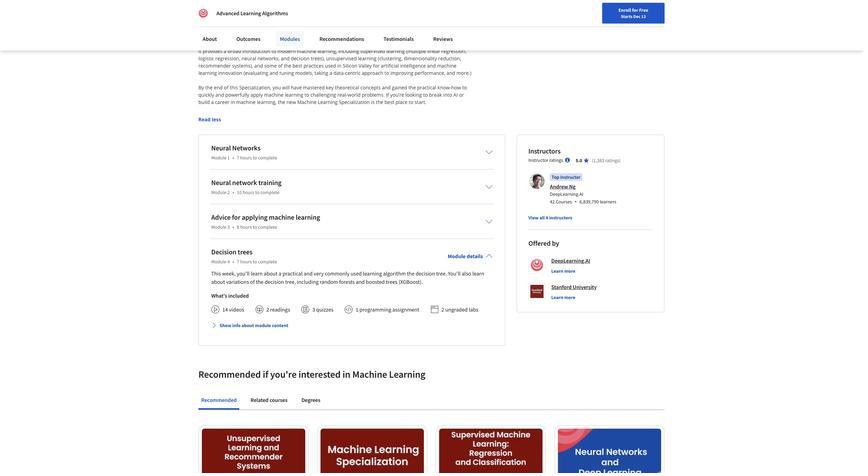 Task type: vqa. For each thing, say whether or not it's contained in the screenshot.
the Learn more for Stanford University
yes



Task type: describe. For each thing, give the bounding box(es) containing it.
neural for neural network training
[[211, 178, 231, 187]]

1 vertical spatial deeplearning.ai
[[552, 258, 591, 265]]

module inside advice for applying machine learning module 3 • 8 hours to complete
[[211, 224, 227, 230]]

learning inside advice for applying machine learning module 3 • 8 hours to complete
[[296, 213, 320, 222]]

trees inside this week, you'll learn about a practical and very commonly used learning algorithm the decision tree.  you'll also learn about variations of the decision tree, including random forests and boosted trees (xgboost).
[[386, 279, 398, 286]]

testimonials link
[[380, 31, 418, 47]]

what's
[[211, 293, 227, 300]]

2 inside neural network training module 2 • 10 hours to complete
[[228, 189, 230, 196]]

14 videos
[[223, 307, 244, 313]]

tree.
[[437, 270, 447, 277]]

networks
[[232, 144, 261, 152]]

practical
[[283, 270, 303, 277]]

for for advice
[[232, 213, 241, 222]]

stanford university link
[[552, 283, 597, 292]]

programming
[[360, 307, 392, 313]]

commonly
[[325, 270, 350, 277]]

0 horizontal spatial learning
[[241, 10, 261, 17]]

( 1,383 ratings )
[[593, 158, 621, 164]]

module inside decision trees module 4 • 7 hours to complete
[[211, 259, 227, 265]]

hours inside advice for applying machine learning module 3 • 8 hours to complete
[[240, 224, 252, 230]]

8
[[237, 224, 239, 230]]

read less
[[199, 116, 221, 123]]

learn for stanford university
[[552, 295, 564, 301]]

advice for applying machine learning module 3 • 8 hours to complete
[[211, 213, 320, 230]]

related courses
[[251, 397, 288, 404]]

2 readings
[[267, 307, 290, 313]]

view all 4 instructors button
[[529, 215, 573, 221]]

less
[[212, 116, 221, 123]]

top instructor andrew ng deeplearning.ai 42 courses • 6,839,790 learners
[[551, 174, 617, 206]]

)
[[620, 158, 621, 164]]

complete inside neural networks module 1 • 7 hours to complete
[[258, 155, 277, 161]]

0 horizontal spatial the
[[256, 279, 264, 286]]

7 for networks
[[237, 155, 239, 161]]

you'll
[[448, 270, 461, 277]]

modules link
[[276, 31, 304, 47]]

5.0
[[576, 158, 583, 164]]

show info about module content
[[220, 323, 289, 329]]

advanced learning algorithms
[[217, 10, 288, 17]]

read less button
[[199, 116, 221, 123]]

(
[[593, 158, 594, 164]]

• inside neural network training module 2 • 10 hours to complete
[[233, 189, 234, 196]]

this
[[211, 270, 221, 277]]

instructor ratings
[[529, 157, 564, 163]]

1 vertical spatial 1
[[356, 307, 359, 313]]

(xgboost).
[[399, 279, 423, 286]]

included
[[228, 293, 249, 300]]

learn more button for stanford university
[[552, 294, 576, 301]]

• inside advice for applying machine learning module 3 • 8 hours to complete
[[233, 224, 234, 230]]

more for stanford university
[[565, 295, 576, 301]]

1 vertical spatial learning
[[389, 369, 426, 381]]

hours inside decision trees module 4 • 7 hours to complete
[[240, 259, 252, 265]]

advanced
[[217, 10, 240, 17]]

1,383
[[594, 158, 605, 164]]

to inside decision trees module 4 • 7 hours to complete
[[253, 259, 257, 265]]

4 inside decision trees module 4 • 7 hours to complete
[[228, 259, 230, 265]]

about
[[203, 35, 217, 42]]

this week, you'll learn about a practical and very commonly used learning algorithm the decision tree.  you'll also learn about variations of the decision tree, including random forests and boosted trees (xgboost).
[[211, 270, 485, 286]]

learn for deeplearning.ai
[[552, 268, 564, 275]]

learn more button for deeplearning.ai
[[552, 268, 576, 275]]

reviews link
[[430, 31, 457, 47]]

courses
[[556, 199, 573, 205]]

0 horizontal spatial about
[[211, 279, 225, 286]]

forests
[[339, 279, 355, 286]]

enroll for free starts dec 13
[[619, 7, 649, 19]]

1 horizontal spatial the
[[407, 270, 415, 277]]

all
[[540, 215, 545, 221]]

recommended button
[[199, 392, 240, 409]]

show info about module content button
[[209, 320, 291, 332]]

0 horizontal spatial ratings
[[550, 157, 564, 163]]

module details
[[448, 253, 483, 260]]

interested
[[299, 369, 341, 381]]

1 horizontal spatial decision
[[416, 270, 436, 277]]

ng
[[570, 183, 576, 190]]

info
[[233, 323, 241, 329]]

deeplearning.ai image
[[199, 8, 208, 18]]

instructors
[[550, 215, 573, 221]]

algorithm
[[383, 270, 406, 277]]

machine
[[353, 369, 388, 381]]

if
[[263, 369, 269, 381]]

• inside top instructor andrew ng deeplearning.ai 42 courses • 6,839,790 learners
[[575, 198, 577, 206]]

decision trees module 4 • 7 hours to complete
[[211, 248, 277, 265]]

complete inside decision trees module 4 • 7 hours to complete
[[258, 259, 277, 265]]

1 programming assignment
[[356, 307, 420, 313]]

hours inside neural network training module 2 • 10 hours to complete
[[243, 189, 255, 196]]

instructors
[[529, 147, 561, 155]]

recommendations link
[[316, 31, 369, 47]]

tree,
[[286, 279, 296, 286]]

also
[[462, 270, 472, 277]]

quizzes
[[317, 307, 334, 313]]

boosted
[[366, 279, 385, 286]]

courses
[[270, 397, 288, 404]]

decision
[[211, 248, 237, 257]]

• inside decision trees module 4 • 7 hours to complete
[[233, 259, 234, 265]]

1 vertical spatial 3
[[313, 307, 315, 313]]

videos
[[229, 307, 244, 313]]

in
[[343, 369, 351, 381]]

read
[[199, 116, 211, 123]]

of
[[250, 279, 255, 286]]

1 vertical spatial decision
[[265, 279, 284, 286]]

offered by
[[529, 239, 560, 248]]

what's included
[[211, 293, 249, 300]]

10
[[237, 189, 242, 196]]

random
[[320, 279, 338, 286]]

about link
[[199, 31, 221, 47]]

6,839,790
[[580, 199, 600, 205]]

13
[[642, 14, 647, 19]]

machine
[[269, 213, 295, 222]]

learning inside this week, you'll learn about a practical and very commonly used learning algorithm the decision tree.  you'll also learn about variations of the decision tree, including random forests and boosted trees (xgboost).
[[363, 270, 382, 277]]

ungraded
[[446, 307, 468, 313]]

content
[[272, 323, 289, 329]]

neural networks module 1 • 7 hours to complete
[[211, 144, 277, 161]]

2 for 2 readings
[[267, 307, 269, 313]]

42
[[551, 199, 555, 205]]

neural network training module 2 • 10 hours to complete
[[211, 178, 282, 196]]

andrew
[[551, 183, 569, 190]]

module
[[255, 323, 271, 329]]

complete inside neural network training module 2 • 10 hours to complete
[[261, 189, 280, 196]]



Task type: locate. For each thing, give the bounding box(es) containing it.
0 vertical spatial recommended
[[199, 369, 261, 381]]

1 up neural network training module 2 • 10 hours to complete
[[228, 155, 230, 161]]

None search field
[[99, 18, 266, 32]]

neural
[[211, 144, 231, 152], [211, 178, 231, 187]]

1 horizontal spatial 2
[[267, 307, 269, 313]]

2 left ungraded
[[442, 307, 445, 313]]

about inside dropdown button
[[242, 323, 254, 329]]

hours inside neural networks module 1 • 7 hours to complete
[[240, 155, 252, 161]]

learn more button
[[552, 268, 576, 275], [552, 294, 576, 301]]

module
[[211, 155, 227, 161], [211, 189, 227, 196], [211, 224, 227, 230], [448, 253, 466, 260], [211, 259, 227, 265]]

about left 'a'
[[264, 270, 278, 277]]

deeplearning.ai link
[[552, 257, 591, 265]]

show
[[220, 323, 232, 329]]

neural left networks
[[211, 144, 231, 152]]

week,
[[222, 270, 236, 277]]

14
[[223, 307, 228, 313]]

variations
[[226, 279, 249, 286]]

0 horizontal spatial learn
[[251, 270, 263, 277]]

1 left programming
[[356, 307, 359, 313]]

neural inside neural network training module 2 • 10 hours to complete
[[211, 178, 231, 187]]

learn more button down stanford on the right of page
[[552, 294, 576, 301]]

related courses button
[[248, 392, 291, 409]]

complete
[[258, 155, 277, 161], [261, 189, 280, 196], [258, 224, 277, 230], [258, 259, 277, 265]]

trees
[[238, 248, 253, 257], [386, 279, 398, 286]]

2 learn from the left
[[473, 270, 485, 277]]

decision left tree.
[[416, 270, 436, 277]]

for
[[633, 7, 639, 13], [232, 213, 241, 222]]

for for enroll
[[633, 7, 639, 13]]

university
[[573, 284, 597, 291]]

0 vertical spatial instructor
[[529, 157, 549, 163]]

1 learn from the left
[[251, 270, 263, 277]]

recommended for recommended
[[201, 397, 237, 404]]

2 for 2 ungraded labs
[[442, 307, 445, 313]]

0 vertical spatial more
[[565, 268, 576, 275]]

1 vertical spatial 4
[[228, 259, 230, 265]]

to down training
[[255, 189, 260, 196]]

and down used
[[356, 279, 365, 286]]

2 left readings
[[267, 307, 269, 313]]

deeplearning.ai down by
[[552, 258, 591, 265]]

0 vertical spatial learn more button
[[552, 268, 576, 275]]

modules
[[280, 35, 300, 42]]

for up "dec"
[[633, 7, 639, 13]]

0 vertical spatial and
[[304, 270, 313, 277]]

advice
[[211, 213, 231, 222]]

degrees button
[[299, 392, 323, 409]]

1 vertical spatial learn more
[[552, 295, 576, 301]]

view
[[529, 215, 539, 221]]

4
[[546, 215, 549, 221], [228, 259, 230, 265]]

module inside neural networks module 1 • 7 hours to complete
[[211, 155, 227, 161]]

2 learn more from the top
[[552, 295, 576, 301]]

learn right also
[[473, 270, 485, 277]]

3
[[228, 224, 230, 230], [313, 307, 315, 313]]

enroll
[[619, 7, 632, 13]]

for inside advice for applying machine learning module 3 • 8 hours to complete
[[232, 213, 241, 222]]

neural left network
[[211, 178, 231, 187]]

0 horizontal spatial 2
[[228, 189, 230, 196]]

0 vertical spatial learning
[[241, 10, 261, 17]]

more
[[565, 268, 576, 275], [565, 295, 576, 301]]

2
[[228, 189, 230, 196], [267, 307, 269, 313], [442, 307, 445, 313]]

hours right the 8
[[240, 224, 252, 230]]

deeplearning.ai inside top instructor andrew ng deeplearning.ai 42 courses • 6,839,790 learners
[[551, 191, 584, 197]]

trees right decision
[[238, 248, 253, 257]]

1 vertical spatial and
[[356, 279, 365, 286]]

2 7 from the top
[[237, 259, 239, 265]]

hours down networks
[[240, 155, 252, 161]]

labs
[[469, 307, 479, 313]]

module inside neural network training module 2 • 10 hours to complete
[[211, 189, 227, 196]]

complete inside advice for applying machine learning module 3 • 8 hours to complete
[[258, 224, 277, 230]]

7
[[237, 155, 239, 161], [237, 259, 239, 265]]

1 vertical spatial neural
[[211, 178, 231, 187]]

0 horizontal spatial for
[[232, 213, 241, 222]]

2 vertical spatial about
[[242, 323, 254, 329]]

for up the 8
[[232, 213, 241, 222]]

recommendations
[[320, 35, 365, 42]]

• down networks
[[233, 155, 234, 161]]

including
[[297, 279, 319, 286]]

3 quizzes
[[313, 307, 334, 313]]

about right info
[[242, 323, 254, 329]]

1 vertical spatial learning
[[363, 270, 382, 277]]

3 left the 8
[[228, 224, 230, 230]]

1 vertical spatial the
[[256, 279, 264, 286]]

1 vertical spatial about
[[211, 279, 225, 286]]

and up 'including'
[[304, 270, 313, 277]]

learn
[[251, 270, 263, 277], [473, 270, 485, 277]]

learn up of
[[251, 270, 263, 277]]

related
[[251, 397, 269, 404]]

learn down stanford on the right of page
[[552, 295, 564, 301]]

hours right 10
[[243, 189, 255, 196]]

1 horizontal spatial 3
[[313, 307, 315, 313]]

0 horizontal spatial learning
[[296, 213, 320, 222]]

the up the (xgboost).
[[407, 270, 415, 277]]

stanford university
[[552, 284, 597, 291]]

1 inside neural networks module 1 • 7 hours to complete
[[228, 155, 230, 161]]

1 vertical spatial instructor
[[561, 174, 581, 180]]

learn more for deeplearning.ai
[[552, 268, 576, 275]]

about down this
[[211, 279, 225, 286]]

1 horizontal spatial instructor
[[561, 174, 581, 180]]

1 neural from the top
[[211, 144, 231, 152]]

neural for neural networks
[[211, 144, 231, 152]]

ratings
[[550, 157, 564, 163], [606, 158, 620, 164]]

0 horizontal spatial 1
[[228, 155, 230, 161]]

1 vertical spatial 7
[[237, 259, 239, 265]]

0 vertical spatial 7
[[237, 155, 239, 161]]

andrew ng link
[[551, 183, 576, 190]]

0 vertical spatial learn more
[[552, 268, 576, 275]]

learning right machine
[[296, 213, 320, 222]]

0 vertical spatial deeplearning.ai
[[551, 191, 584, 197]]

recommended inside button
[[201, 397, 237, 404]]

1 7 from the top
[[237, 155, 239, 161]]

1 horizontal spatial ratings
[[606, 158, 620, 164]]

• right "courses"
[[575, 198, 577, 206]]

view all 4 instructors
[[529, 215, 573, 221]]

degrees
[[302, 397, 321, 404]]

0 vertical spatial 4
[[546, 215, 549, 221]]

1 horizontal spatial trees
[[386, 279, 398, 286]]

to down the applying
[[253, 224, 257, 230]]

1 learn more from the top
[[552, 268, 576, 275]]

and
[[304, 270, 313, 277], [356, 279, 365, 286]]

1 horizontal spatial and
[[356, 279, 365, 286]]

0 vertical spatial decision
[[416, 270, 436, 277]]

learning
[[296, 213, 320, 222], [363, 270, 382, 277]]

top
[[552, 174, 560, 180]]

1 learn from the top
[[552, 268, 564, 275]]

to up of
[[253, 259, 257, 265]]

ratings down instructors
[[550, 157, 564, 163]]

deeplearning.ai
[[551, 191, 584, 197], [552, 258, 591, 265]]

4 right all
[[546, 215, 549, 221]]

0 vertical spatial 3
[[228, 224, 230, 230]]

a
[[279, 270, 282, 277]]

you're
[[270, 369, 297, 381]]

2 horizontal spatial 2
[[442, 307, 445, 313]]

to inside neural networks module 1 • 7 hours to complete
[[253, 155, 257, 161]]

more down stanford university "link"
[[565, 295, 576, 301]]

to
[[253, 155, 257, 161], [255, 189, 260, 196], [253, 224, 257, 230], [253, 259, 257, 265]]

0 vertical spatial 1
[[228, 155, 230, 161]]

more down deeplearning.ai link
[[565, 268, 576, 275]]

0 horizontal spatial trees
[[238, 248, 253, 257]]

1 vertical spatial learn more button
[[552, 294, 576, 301]]

0 vertical spatial learn
[[552, 268, 564, 275]]

offered
[[529, 239, 551, 248]]

stanford
[[552, 284, 572, 291]]

recommended if you're interested in machine learning
[[199, 369, 426, 381]]

banner navigation
[[6, 0, 195, 14]]

decision down 'a'
[[265, 279, 284, 286]]

2 horizontal spatial about
[[264, 270, 278, 277]]

algorithms
[[262, 10, 288, 17]]

1 vertical spatial recommended
[[201, 397, 237, 404]]

0 vertical spatial neural
[[211, 144, 231, 152]]

0 horizontal spatial 4
[[228, 259, 230, 265]]

7 inside decision trees module 4 • 7 hours to complete
[[237, 259, 239, 265]]

2 more from the top
[[565, 295, 576, 301]]

learn more down deeplearning.ai link
[[552, 268, 576, 275]]

7 inside neural networks module 1 • 7 hours to complete
[[237, 155, 239, 161]]

4 down decision
[[228, 259, 230, 265]]

1 horizontal spatial learning
[[389, 369, 426, 381]]

1 horizontal spatial about
[[242, 323, 254, 329]]

1 vertical spatial trees
[[386, 279, 398, 286]]

recommended
[[199, 369, 261, 381], [201, 397, 237, 404]]

deeplearning.ai up "courses"
[[551, 191, 584, 197]]

to inside advice for applying machine learning module 3 • 8 hours to complete
[[253, 224, 257, 230]]

0 horizontal spatial 3
[[228, 224, 230, 230]]

starts
[[622, 14, 633, 19]]

very
[[314, 270, 324, 277]]

2 learn more button from the top
[[552, 294, 576, 301]]

learn more down stanford on the right of page
[[552, 295, 576, 301]]

instructor down instructors
[[529, 157, 549, 163]]

decision
[[416, 270, 436, 277], [265, 279, 284, 286]]

assignment
[[393, 307, 420, 313]]

learn more button down deeplearning.ai link
[[552, 268, 576, 275]]

readings
[[270, 307, 290, 313]]

1 horizontal spatial learning
[[363, 270, 382, 277]]

• inside neural networks module 1 • 7 hours to complete
[[233, 155, 234, 161]]

• left the 8
[[233, 224, 234, 230]]

1 horizontal spatial learn
[[473, 270, 485, 277]]

3 left "quizzes"
[[313, 307, 315, 313]]

4 inside button
[[546, 215, 549, 221]]

• left 10
[[233, 189, 234, 196]]

instructor up ng
[[561, 174, 581, 180]]

1 vertical spatial more
[[565, 295, 576, 301]]

trees down algorithm
[[386, 279, 398, 286]]

about
[[264, 270, 278, 277], [211, 279, 225, 286], [242, 323, 254, 329]]

1 learn more button from the top
[[552, 268, 576, 275]]

recommended for recommended if you're interested in machine learning
[[199, 369, 261, 381]]

neural inside neural networks module 1 • 7 hours to complete
[[211, 144, 231, 152]]

you'll
[[237, 270, 250, 277]]

trees inside decision trees module 4 • 7 hours to complete
[[238, 248, 253, 257]]

7 down networks
[[237, 155, 239, 161]]

andrew ng image
[[530, 174, 545, 189]]

1 horizontal spatial 1
[[356, 307, 359, 313]]

learn more
[[552, 268, 576, 275], [552, 295, 576, 301]]

3 inside advice for applying machine learning module 3 • 8 hours to complete
[[228, 224, 230, 230]]

ratings right "1,383"
[[606, 158, 620, 164]]

7 up "you'll"
[[237, 259, 239, 265]]

0 horizontal spatial instructor
[[529, 157, 549, 163]]

the right of
[[256, 279, 264, 286]]

• up week,
[[233, 259, 234, 265]]

for inside 'enroll for free starts dec 13'
[[633, 7, 639, 13]]

0 horizontal spatial and
[[304, 270, 313, 277]]

2 left 10
[[228, 189, 230, 196]]

more for deeplearning.ai
[[565, 268, 576, 275]]

2 learn from the top
[[552, 295, 564, 301]]

recommendation tabs tab list
[[199, 392, 665, 410]]

learners
[[600, 199, 617, 205]]

0 vertical spatial the
[[407, 270, 415, 277]]

1 more from the top
[[565, 268, 576, 275]]

learn more for stanford university
[[552, 295, 576, 301]]

hours up "you'll"
[[240, 259, 252, 265]]

training
[[259, 178, 282, 187]]

1 horizontal spatial 4
[[546, 215, 549, 221]]

0 vertical spatial learning
[[296, 213, 320, 222]]

0 vertical spatial trees
[[238, 248, 253, 257]]

7 for trees
[[237, 259, 239, 265]]

1 vertical spatial for
[[232, 213, 241, 222]]

learning up boosted
[[363, 270, 382, 277]]

0 horizontal spatial decision
[[265, 279, 284, 286]]

to down networks
[[253, 155, 257, 161]]

details
[[467, 253, 483, 260]]

1 horizontal spatial for
[[633, 7, 639, 13]]

outcomes link
[[232, 31, 265, 47]]

instructor inside top instructor andrew ng deeplearning.ai 42 courses • 6,839,790 learners
[[561, 174, 581, 180]]

to inside neural network training module 2 • 10 hours to complete
[[255, 189, 260, 196]]

learn up stanford on the right of page
[[552, 268, 564, 275]]

0 vertical spatial about
[[264, 270, 278, 277]]

outcomes
[[237, 35, 261, 42]]

2 neural from the top
[[211, 178, 231, 187]]

0 vertical spatial for
[[633, 7, 639, 13]]

1 vertical spatial learn
[[552, 295, 564, 301]]



